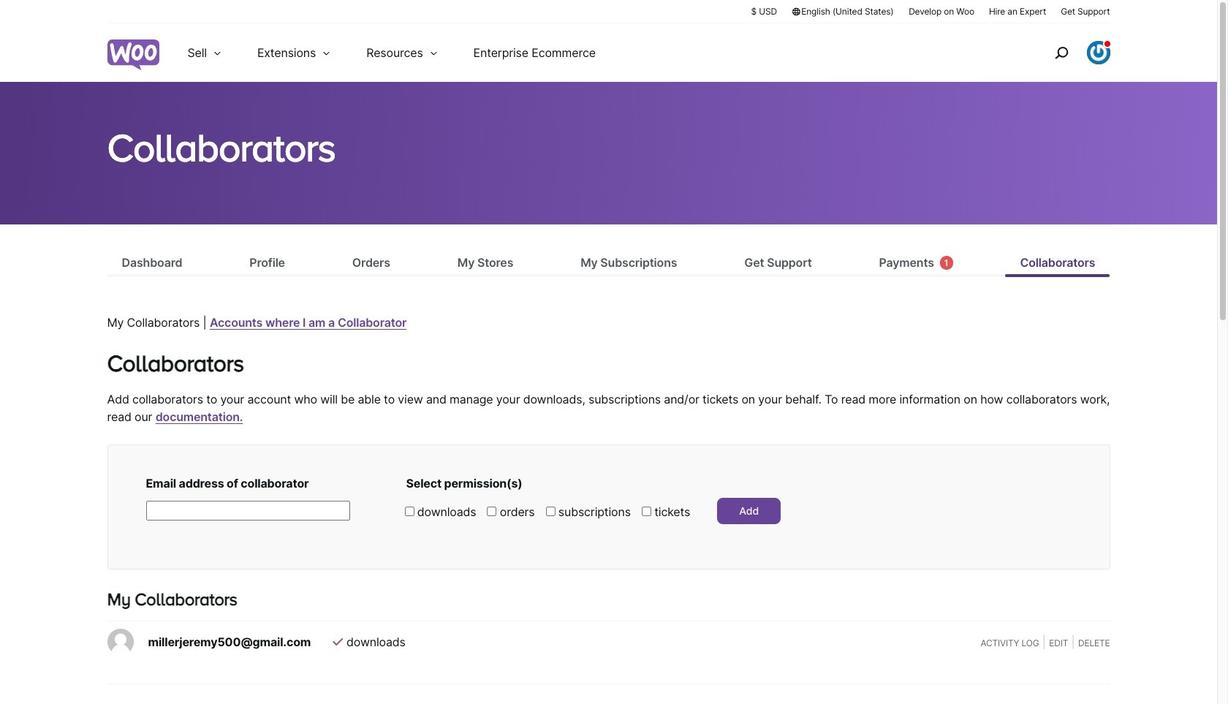 Task type: describe. For each thing, give the bounding box(es) containing it.
check image
[[333, 637, 343, 648]]

search image
[[1050, 41, 1073, 64]]



Task type: vqa. For each thing, say whether or not it's contained in the screenshot.
SERVICE NAVIGATION MENU element
yes



Task type: locate. For each thing, give the bounding box(es) containing it.
open account menu image
[[1087, 41, 1110, 64]]

None checkbox
[[405, 507, 414, 516], [642, 507, 651, 516], [405, 507, 414, 516], [642, 507, 651, 516]]

service navigation menu element
[[1023, 29, 1110, 76]]

None checkbox
[[487, 507, 497, 516], [546, 507, 555, 516], [487, 507, 497, 516], [546, 507, 555, 516]]



